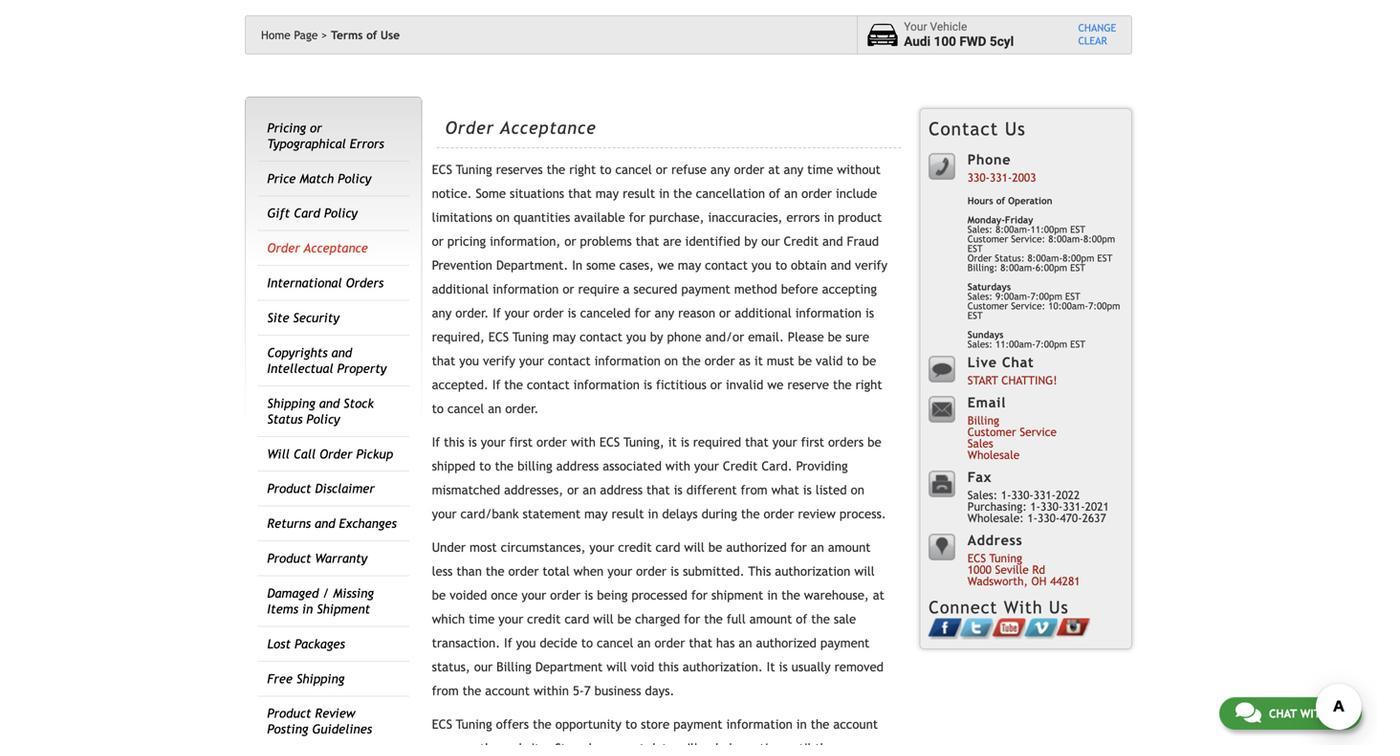Task type: locate. For each thing, give the bounding box(es) containing it.
1 vertical spatial at
[[873, 588, 885, 603]]

with up "different"
[[666, 459, 691, 474]]

for
[[629, 210, 645, 225], [635, 306, 651, 321], [791, 540, 807, 555], [691, 588, 708, 603], [684, 612, 700, 627]]

required
[[693, 435, 741, 450]]

0 vertical spatial credit
[[784, 234, 819, 249]]

1 vertical spatial credit
[[723, 459, 758, 474]]

tuning,
[[624, 435, 665, 450]]

credit inside if this is your first order with ecs tuning, it is required that your first orders be shipped to the billing address associated with your credit card. providing mismatched addresses, or an address that is different from what is listed on your card/bank statement may result in delays during the order review process.
[[723, 459, 758, 474]]

that left the are
[[636, 234, 659, 249]]

of up the inaccuracies,
[[769, 186, 781, 201]]

1 product from the top
[[267, 481, 311, 496]]

1 horizontal spatial card
[[656, 540, 681, 555]]

cancellation
[[696, 186, 765, 201]]

1 horizontal spatial we
[[767, 377, 784, 392]]

verify up accepted.
[[483, 354, 515, 368]]

accepted.
[[432, 377, 489, 392]]

and left stock at the left bottom of page
[[319, 396, 340, 411]]

order
[[445, 118, 494, 138], [267, 241, 300, 256], [968, 252, 992, 263], [320, 446, 352, 461]]

is left canceled
[[568, 306, 576, 321]]

2 vertical spatial customer
[[968, 425, 1016, 438]]

order inside hours of operation monday-friday sales: 8:00am-11:00pm est customer service: 8:00am-8:00pm est order status: 8:00am-8:00pm est billing: 8:00am-6:00pm est saturdays sales: 9:00am-7:00pm est customer service: 10:00am-7:00pm est sundays sales: 11:00am-7:00pm est
[[968, 252, 992, 263]]

on up the process.
[[851, 483, 865, 497]]

us for connect
[[1049, 597, 1069, 617]]

sales: up live
[[968, 339, 993, 350]]

1 vertical spatial acceptance
[[304, 241, 368, 256]]

shipment
[[317, 602, 370, 616]]

be right the orders
[[868, 435, 882, 450]]

on inside if this is your first order with ecs tuning, it is required that your first orders be shipped to the billing address associated with your credit card. providing mismatched addresses, or an address that is different from what is listed on your card/bank statement may result in delays during the order review process.
[[851, 483, 865, 497]]

order acceptance up "reserves"
[[445, 118, 597, 138]]

us down 44281 at the right bottom of the page
[[1049, 597, 1069, 617]]

2 vertical spatial us
[[1332, 707, 1346, 720]]

billing down 'transaction.' in the bottom of the page
[[497, 660, 532, 674]]

if up shipped
[[432, 435, 440, 450]]

required,
[[432, 330, 485, 344]]

or
[[310, 120, 322, 135], [656, 162, 668, 177], [432, 234, 444, 249], [565, 234, 576, 249], [563, 282, 574, 297], [719, 306, 731, 321], [710, 377, 722, 392], [567, 483, 579, 497]]

time
[[807, 162, 833, 177], [469, 612, 495, 627]]

returns and exchanges
[[267, 516, 397, 531]]

total
[[543, 564, 570, 579]]

1 horizontal spatial order.
[[505, 401, 539, 416]]

you down canceled
[[626, 330, 646, 344]]

sales: down billing:
[[968, 291, 993, 302]]

of down warehouse,
[[796, 612, 808, 627]]

account inside under most circumstances, your credit card will be authorized for an amount less than the order total when your order is submitted. this authorization will be voided once your order is being processed for shipment in the warehouse, at which time your credit card will be charged for the full amount of the sale transaction. if you decide to cancel an order that has an authorized payment status, our billing department will void this authorization. it is usually removed from the account within 5-7 business days.
[[485, 684, 530, 698]]

1 horizontal spatial time
[[807, 162, 833, 177]]

8:00pm
[[1084, 233, 1115, 244], [1063, 252, 1095, 263]]

status:
[[995, 252, 1025, 263]]

without
[[837, 162, 881, 177]]

us right the comments image
[[1332, 707, 1346, 720]]

sales
[[968, 436, 994, 450]]

0 vertical spatial service:
[[1011, 233, 1046, 244]]

1 horizontal spatial order acceptance
[[445, 118, 597, 138]]

or inside pricing or typographical errors
[[310, 120, 322, 135]]

card
[[656, 540, 681, 555], [565, 612, 590, 627]]

sales: inside fax sales: 1-330-331-2022 purchasing: 1-330-331-2021 wholesale: 1-330-470-2637
[[968, 488, 998, 502]]

product review posting guidelines link
[[267, 706, 372, 737]]

3 sales: from the top
[[968, 339, 993, 350]]

ecs up associated
[[600, 435, 620, 450]]

be down less
[[432, 588, 446, 603]]

we down the are
[[658, 258, 674, 273]]

1 vertical spatial this
[[658, 660, 679, 674]]

in inside damaged / missing items in shipment
[[302, 602, 313, 616]]

5-
[[573, 684, 584, 698]]

the right during
[[741, 507, 760, 521]]

the down phone
[[682, 354, 701, 368]]

from down status,
[[432, 684, 459, 698]]

fraud
[[847, 234, 879, 249]]

0 horizontal spatial us
[[1005, 118, 1026, 139]]

1 horizontal spatial our
[[761, 234, 780, 249]]

0 horizontal spatial from
[[432, 684, 459, 698]]

sales link
[[968, 436, 994, 450]]

1 vertical spatial product
[[267, 551, 311, 566]]

our down 'transaction.' in the bottom of the page
[[474, 660, 493, 674]]

product warranty
[[267, 551, 367, 566]]

us up "phone"
[[1005, 118, 1026, 139]]

authorized up this at the right bottom of page
[[726, 540, 787, 555]]

some
[[476, 186, 506, 201]]

7:00pm down 10:00am-
[[1036, 339, 1068, 350]]

0 vertical spatial policy
[[338, 171, 371, 186]]

account up offers
[[485, 684, 530, 698]]

1 vertical spatial order acceptance
[[267, 241, 368, 256]]

0 horizontal spatial additional
[[432, 282, 489, 297]]

payment down opportunity
[[596, 741, 645, 745]]

2 customer from the top
[[968, 300, 1008, 311]]

1 vertical spatial service:
[[1011, 300, 1046, 311]]

1 horizontal spatial first
[[801, 435, 824, 450]]

and up property
[[332, 345, 352, 360]]

right down sure
[[856, 377, 882, 392]]

being
[[597, 588, 628, 603]]

in inside if this is your first order with ecs tuning, it is required that your first orders be shipped to the billing address associated with your credit card. providing mismatched addresses, or an address that is different from what is listed on your card/bank statement may result in delays during the order review process.
[[648, 507, 658, 521]]

1 vertical spatial shipping
[[296, 671, 345, 686]]

1 vertical spatial policy
[[324, 206, 358, 221]]

order down gift
[[267, 241, 300, 256]]

the down offers
[[480, 741, 499, 745]]

1 horizontal spatial right
[[856, 377, 882, 392]]

1 vertical spatial additional
[[735, 306, 792, 321]]

0 horizontal spatial by
[[650, 330, 663, 344]]

or inside if this is your first order with ecs tuning, it is required that your first orders be shipped to the billing address associated with your credit card. providing mismatched addresses, or an address that is different from what is listed on your card/bank statement may result in delays during the order review process.
[[567, 483, 579, 497]]

1 vertical spatial credit
[[527, 612, 561, 627]]

1 vertical spatial cancel
[[448, 401, 484, 416]]

order down department.
[[533, 306, 564, 321]]

order. up required,
[[456, 306, 489, 321]]

1 horizontal spatial at
[[873, 588, 885, 603]]

2 service: from the top
[[1011, 300, 1046, 311]]

330- down 2022
[[1038, 511, 1060, 524]]

copyrights and intellectual property link
[[267, 345, 387, 376]]

0 vertical spatial amount
[[828, 540, 871, 555]]

0 horizontal spatial this
[[444, 435, 465, 450]]

tuning up page in the bottom left of the page
[[456, 717, 492, 732]]

it inside if this is your first order with ecs tuning, it is required that your first orders be shipped to the billing address associated with your credit card. providing mismatched addresses, or an address that is different from what is listed on your card/bank statement may result in delays during the order review process.
[[668, 435, 677, 450]]

1 horizontal spatial credit
[[784, 234, 819, 249]]

0 vertical spatial with
[[571, 435, 596, 450]]

0 vertical spatial we
[[658, 258, 674, 273]]

2 product from the top
[[267, 551, 311, 566]]

or down in
[[563, 282, 574, 297]]

credit inside ecs tuning reserves the right to cancel or refuse any order at any time without notice. some situations that may result in the cancellation of an order include limitations on quantities available for purchase, inaccuracies, errors in product or pricing information, or problems that are identified by our credit and fraud prevention department. in some cases, we may contact you to obtain and verify additional information or require a secured payment method before accepting any order. if your order is canceled for any reason or additional information is required, ecs tuning may contact you by phone and/or email. please be sure that you verify your contact information on the order as it must be valid to be accepted. if the contact information is fictitious or invalid we reserve the right to cancel an order.
[[784, 234, 819, 249]]

1 vertical spatial with
[[666, 459, 691, 474]]

which
[[432, 612, 465, 627]]

of right hours
[[996, 195, 1005, 206]]

the down status,
[[463, 684, 481, 698]]

order acceptance link
[[267, 241, 368, 256]]

8:00pm right 11:00pm
[[1084, 233, 1115, 244]]

first
[[509, 435, 533, 450], [801, 435, 824, 450]]

0 horizontal spatial credit
[[723, 459, 758, 474]]

usually
[[792, 660, 831, 674]]

in left delays on the bottom of page
[[648, 507, 658, 521]]

order down and/or
[[705, 354, 735, 368]]

1 horizontal spatial it
[[754, 354, 763, 368]]

at inside ecs tuning reserves the right to cancel or refuse any order at any time without notice. some situations that may result in the cancellation of an order include limitations on quantities available for purchase, inaccuracies, errors in product or pricing information, or problems that are identified by our credit and fraud prevention department. in some cases, we may contact you to obtain and verify additional information or require a secured payment method before accepting any order. if your order is canceled for any reason or additional information is required, ecs tuning may contact you by phone and/or email. please be sure that you verify your contact information on the order as it must be valid to be accepted. if the contact information is fictitious or invalid we reserve the right to cancel an order.
[[768, 162, 780, 177]]

0 horizontal spatial acceptance
[[304, 241, 368, 256]]

canceled
[[580, 306, 631, 321]]

order left status:
[[968, 252, 992, 263]]

result inside ecs tuning reserves the right to cancel or refuse any order at any time without notice. some situations that may result in the cancellation of an order include limitations on quantities available for purchase, inaccuracies, errors in product or pricing information, or problems that are identified by our credit and fraud prevention department. in some cases, we may contact you to obtain and verify additional information or require a secured payment method before accepting any order. if your order is canceled for any reason or additional information is required, ecs tuning may contact you by phone and/or email. please be sure that you verify your contact information on the order as it must be valid to be accepted. if the contact information is fictitious or invalid we reserve the right to cancel an order.
[[623, 186, 655, 201]]

1 horizontal spatial acceptance
[[500, 118, 597, 138]]

in right errors
[[824, 210, 834, 225]]

removed
[[835, 660, 884, 674]]

ecs
[[432, 162, 452, 177], [489, 330, 509, 344], [600, 435, 620, 450], [968, 551, 986, 565], [432, 717, 452, 732]]

1 horizontal spatial us
[[1049, 597, 1069, 617]]

0 vertical spatial customer
[[968, 233, 1008, 244]]

home page link
[[261, 28, 327, 42]]

1- up the wholesale:
[[1001, 488, 1011, 502]]

0 vertical spatial card
[[656, 540, 681, 555]]

your
[[904, 20, 927, 34]]

first up providing at right bottom
[[801, 435, 824, 450]]

that inside under most circumstances, your credit card will be authorized for an amount less than the order total when your order is submitted. this authorization will be voided once your order is being processed for shipment in the warehouse, at which time your credit card will be charged for the full amount of the sale transaction. if you decide to cancel an order that has an authorized payment status, our billing department will void this authorization. it is usually removed from the account within 5-7 business days.
[[689, 636, 713, 651]]

customer inside email billing customer service sales wholesale
[[968, 425, 1016, 438]]

credit up being at the bottom of the page
[[618, 540, 652, 555]]

0 horizontal spatial right
[[569, 162, 596, 177]]

circumstances,
[[501, 540, 586, 555]]

payment inside ecs tuning reserves the right to cancel or refuse any order at any time without notice. some situations that may result in the cancellation of an order include limitations on quantities available for purchase, inaccuracies, errors in product or pricing information, or problems that are identified by our credit and fraud prevention department. in some cases, we may contact you to obtain and verify additional information or require a secured payment method before accepting any order. if your order is canceled for any reason or additional information is required, ecs tuning may contact you by phone and/or email. please be sure that you verify your contact information on the order as it must be valid to be accepted. if the contact information is fictitious or invalid we reserve the right to cancel an order.
[[681, 282, 731, 297]]

5cyl
[[990, 34, 1014, 49]]

will
[[684, 540, 705, 555], [854, 564, 875, 579], [593, 612, 614, 627], [607, 660, 627, 674], [678, 741, 698, 745]]

require
[[578, 282, 619, 297]]

0 vertical spatial our
[[761, 234, 780, 249]]

your vehicle audi 100 fwd 5cyl
[[904, 20, 1014, 49]]

sales: down fax at the bottom of page
[[968, 488, 998, 502]]

and inside copyrights and intellectual property
[[332, 345, 352, 360]]

1 vertical spatial our
[[474, 660, 493, 674]]

information down canceled
[[595, 354, 661, 368]]

use
[[381, 28, 400, 42]]

from inside under most circumstances, your credit card will be authorized for an amount less than the order total when your order is submitted. this authorization will be voided once your order is being processed for shipment in the warehouse, at which time your credit card will be charged for the full amount of the sale transaction. if you decide to cancel an order that has an authorized payment status, our billing department will void this authorization. it is usually removed from the account within 5-7 business days.
[[432, 684, 459, 698]]

1 vertical spatial time
[[469, 612, 495, 627]]

0 horizontal spatial it
[[668, 435, 677, 450]]

reserves
[[496, 162, 543, 177]]

in up until
[[797, 717, 807, 732]]

0 vertical spatial order acceptance
[[445, 118, 597, 138]]

fictitious
[[656, 377, 707, 392]]

order. up billing
[[505, 401, 539, 416]]

than
[[457, 564, 482, 579]]

policy for price match policy
[[338, 171, 371, 186]]

1 vertical spatial card
[[565, 612, 590, 627]]

shipping down packages at bottom left
[[296, 671, 345, 686]]

product up returns
[[267, 481, 311, 496]]

only
[[702, 741, 726, 745]]

est
[[1070, 224, 1086, 235], [968, 243, 983, 254], [1097, 252, 1113, 263], [1070, 262, 1086, 273], [1065, 291, 1081, 302], [968, 310, 983, 321], [1070, 339, 1086, 350]]

3 customer from the top
[[968, 425, 1016, 438]]

on
[[496, 210, 510, 225], [665, 354, 678, 368], [851, 483, 865, 497], [463, 741, 476, 745]]

during
[[702, 507, 737, 521]]

you
[[752, 258, 772, 273], [626, 330, 646, 344], [459, 354, 479, 368], [516, 636, 536, 651]]

different
[[686, 483, 737, 497]]

1 vertical spatial it
[[668, 435, 677, 450]]

product warranty link
[[267, 551, 367, 566]]

an down accepted.
[[488, 401, 502, 416]]

0 horizontal spatial chat
[[1002, 354, 1034, 370]]

330- inside phone 330-331-2003
[[968, 171, 990, 184]]

policy right card
[[324, 206, 358, 221]]

ecs inside ecs tuning offers the opportunity to store payment information in the account page on the website. stored payment data will only be active until th
[[432, 717, 452, 732]]

account
[[485, 684, 530, 698], [833, 717, 878, 732]]

8:00am- down 11:00pm
[[1028, 252, 1063, 263]]

time left without
[[807, 162, 833, 177]]

1 vertical spatial us
[[1049, 597, 1069, 617]]

0 horizontal spatial order.
[[456, 306, 489, 321]]

intellectual
[[267, 361, 333, 376]]

orders
[[346, 276, 384, 290]]

may up available
[[596, 186, 619, 201]]

under most circumstances, your credit card will be authorized for an amount less than the order total when your order is submitted. this authorization will be voided once your order is being processed for shipment in the warehouse, at which time your credit card will be charged for the full amount of the sale transaction. if you decide to cancel an order that has an authorized payment status, our billing department will void this authorization. it is usually removed from the account within 5-7 business days.
[[432, 540, 885, 698]]

0 horizontal spatial order acceptance
[[267, 241, 368, 256]]

mismatched
[[432, 483, 500, 497]]

to inside if this is your first order with ecs tuning, it is required that your first orders be shipped to the billing address associated with your credit card. providing mismatched addresses, or an address that is different from what is listed on your card/bank statement may result in delays during the order review process.
[[479, 459, 491, 474]]

0 horizontal spatial time
[[469, 612, 495, 627]]

amount right full
[[750, 612, 792, 627]]

you up "method"
[[752, 258, 772, 273]]

at inside under most circumstances, your credit card will be authorized for an amount less than the order total when your order is submitted. this authorization will be voided once your order is being processed for shipment in the warehouse, at which time your credit card will be charged for the full amount of the sale transaction. if you decide to cancel an order that has an authorized payment status, our billing department will void this authorization. it is usually removed from the account within 5-7 business days.
[[873, 588, 885, 603]]

amount down the process.
[[828, 540, 871, 555]]

that down required,
[[432, 354, 456, 368]]

review
[[315, 706, 355, 721]]

your
[[505, 306, 530, 321], [519, 354, 544, 368], [481, 435, 506, 450], [773, 435, 797, 450], [694, 459, 719, 474], [432, 507, 457, 521], [590, 540, 614, 555], [608, 564, 632, 579], [522, 588, 546, 603], [499, 612, 523, 627]]

information,
[[490, 234, 561, 249]]

information down the accepting
[[796, 306, 862, 321]]

0 vertical spatial acceptance
[[500, 118, 597, 138]]

chat inside live chat start chatting!
[[1002, 354, 1034, 370]]

to right decide
[[581, 636, 593, 651]]

the
[[547, 162, 566, 177], [673, 186, 692, 201], [682, 354, 701, 368], [504, 377, 523, 392], [833, 377, 852, 392], [495, 459, 514, 474], [741, 507, 760, 521], [486, 564, 505, 579], [782, 588, 800, 603], [704, 612, 723, 627], [811, 612, 830, 627], [463, 684, 481, 698], [533, 717, 552, 732], [811, 717, 830, 732], [480, 741, 499, 745]]

free shipping
[[267, 671, 345, 686]]

identified
[[685, 234, 741, 249]]

1 vertical spatial address
[[600, 483, 643, 497]]

policy inside the "shipping and stock status policy"
[[306, 412, 340, 426]]

and for returns and exchanges
[[315, 516, 335, 531]]

information inside ecs tuning offers the opportunity to store payment information in the account page on the website. stored payment data will only be active until th
[[726, 717, 793, 732]]

under
[[432, 540, 466, 555]]

it
[[754, 354, 763, 368], [668, 435, 677, 450]]

0 horizontal spatial account
[[485, 684, 530, 698]]

1 horizontal spatial address
[[600, 483, 643, 497]]

4 sales: from the top
[[968, 488, 998, 502]]

1 horizontal spatial account
[[833, 717, 878, 732]]

in down this at the right bottom of page
[[767, 588, 778, 603]]

department.
[[496, 258, 568, 273]]

product inside the product review posting guidelines
[[267, 706, 311, 721]]

tuning inside address ecs tuning 1000 seville rd wadsworth, oh 44281
[[990, 551, 1023, 565]]

0 horizontal spatial with
[[571, 435, 596, 450]]

home page
[[261, 28, 318, 42]]

2 horizontal spatial us
[[1332, 707, 1346, 720]]

pricing
[[447, 234, 486, 249]]

it
[[767, 660, 775, 674]]

3 product from the top
[[267, 706, 311, 721]]

status
[[267, 412, 303, 426]]

1 vertical spatial customer
[[968, 300, 1008, 311]]

page
[[294, 28, 318, 42]]

0 vertical spatial at
[[768, 162, 780, 177]]

ecs tuning reserves the right to cancel or refuse any order at any time without notice. some situations that may result in the cancellation of an order include limitations on quantities available for purchase, inaccuracies, errors in product or pricing information, or problems that are identified by our credit and fraud prevention department. in some cases, we may contact you to obtain and verify additional information or require a secured payment method before accepting any order. if your order is canceled for any reason or additional information is required, ecs tuning may contact you by phone and/or email. please be sure that you verify your contact information on the order as it must be valid to be accepted. if the contact information is fictitious or invalid we reserve the right to cancel an order.
[[432, 162, 888, 416]]

1- right the wholesale:
[[1028, 511, 1038, 524]]

decide
[[540, 636, 577, 651]]

0 vertical spatial credit
[[618, 540, 652, 555]]

time down voided
[[469, 612, 495, 627]]

change link
[[1078, 22, 1117, 35]]

1 vertical spatial result
[[612, 507, 644, 521]]

2 vertical spatial cancel
[[597, 636, 634, 651]]

billing inside email billing customer service sales wholesale
[[968, 414, 1000, 427]]

will up 'business'
[[607, 660, 627, 674]]

0 vertical spatial verify
[[855, 258, 888, 273]]

1 horizontal spatial chat
[[1269, 707, 1297, 720]]

1 vertical spatial account
[[833, 717, 878, 732]]

lost packages link
[[267, 636, 345, 651]]

amount
[[828, 540, 871, 555], [750, 612, 792, 627]]

0 vertical spatial result
[[623, 186, 655, 201]]

that left has
[[689, 636, 713, 651]]

that
[[568, 186, 592, 201], [636, 234, 659, 249], [432, 354, 456, 368], [745, 435, 769, 450], [647, 483, 670, 497], [689, 636, 713, 651]]

free
[[267, 671, 293, 686]]

will up warehouse,
[[854, 564, 875, 579]]

ecs inside address ecs tuning 1000 seville rd wadsworth, oh 44281
[[968, 551, 986, 565]]

is up shipped
[[468, 435, 477, 450]]

0 vertical spatial account
[[485, 684, 530, 698]]

2 first from the left
[[801, 435, 824, 450]]

of inside ecs tuning reserves the right to cancel or refuse any order at any time without notice. some situations that may result in the cancellation of an order include limitations on quantities available for purchase, inaccuracies, errors in product or pricing information, or problems that are identified by our credit and fraud prevention department. in some cases, we may contact you to obtain and verify additional information or require a secured payment method before accepting any order. if your order is canceled for any reason or additional information is required, ecs tuning may contact you by phone and/or email. please be sure that you verify your contact information on the order as it must be valid to be accepted. if the contact information is fictitious or invalid we reserve the right to cancel an order.
[[769, 186, 781, 201]]

payment up reason
[[681, 282, 731, 297]]

2 vertical spatial with
[[1300, 707, 1329, 720]]

cancel left refuse
[[615, 162, 652, 177]]

us
[[1005, 118, 1026, 139], [1049, 597, 1069, 617], [1332, 707, 1346, 720]]

you inside under most circumstances, your credit card will be authorized for an amount less than the order total when your order is submitted. this authorization will be voided once your order is being processed for shipment in the warehouse, at which time your credit card will be charged for the full amount of the sale transaction. if you decide to cancel an order that has an authorized payment status, our billing department will void this authorization. it is usually removed from the account within 5-7 business days.
[[516, 636, 536, 651]]

tuning down 'address'
[[990, 551, 1023, 565]]

will call order pickup
[[267, 446, 393, 461]]

is left being at the bottom of the page
[[585, 588, 593, 603]]

2 vertical spatial policy
[[306, 412, 340, 426]]

product for product review posting guidelines
[[267, 706, 311, 721]]

for right available
[[629, 210, 645, 225]]

free shipping link
[[267, 671, 345, 686]]

0 horizontal spatial 331-
[[990, 171, 1012, 184]]

and for copyrights and intellectual property
[[332, 345, 352, 360]]

ecs up notice.
[[432, 162, 452, 177]]

0 vertical spatial this
[[444, 435, 465, 450]]

0 vertical spatial it
[[754, 354, 763, 368]]

within
[[534, 684, 569, 698]]

time inside ecs tuning reserves the right to cancel or refuse any order at any time without notice. some situations that may result in the cancellation of an order include limitations on quantities available for purchase, inaccuracies, errors in product or pricing information, or problems that are identified by our credit and fraud prevention department. in some cases, we may contact you to obtain and verify additional information or require a secured payment method before accepting any order. if your order is canceled for any reason or additional information is required, ecs tuning may contact you by phone and/or email. please be sure that you verify your contact information on the order as it must be valid to be accepted. if the contact information is fictitious or invalid we reserve the right to cancel an order.
[[807, 162, 833, 177]]

2 vertical spatial product
[[267, 706, 311, 721]]

is left "required"
[[681, 435, 689, 450]]

1 vertical spatial billing
[[497, 660, 532, 674]]

0 vertical spatial 8:00pm
[[1084, 233, 1115, 244]]

2637
[[1082, 511, 1106, 524]]

card down delays on the bottom of page
[[656, 540, 681, 555]]

if inside if this is your first order with ecs tuning, it is required that your first orders be shipped to the billing address associated with your credit card. providing mismatched addresses, or an address that is different from what is listed on your card/bank statement may result in delays during the order review process.
[[432, 435, 440, 450]]

verify
[[855, 258, 888, 273], [483, 354, 515, 368]]

0 vertical spatial shipping
[[267, 396, 315, 411]]

and inside the "shipping and stock status policy"
[[319, 396, 340, 411]]

0 vertical spatial billing
[[968, 414, 1000, 427]]

1 vertical spatial amount
[[750, 612, 792, 627]]

will call order pickup link
[[267, 446, 393, 461]]

1 vertical spatial right
[[856, 377, 882, 392]]

1 horizontal spatial additional
[[735, 306, 792, 321]]

will up submitted.
[[684, 540, 705, 555]]

0 horizontal spatial address
[[556, 459, 599, 474]]

product down returns
[[267, 551, 311, 566]]

1 vertical spatial 8:00pm
[[1063, 252, 1095, 263]]

sales:
[[968, 224, 993, 235], [968, 291, 993, 302], [968, 339, 993, 350], [968, 488, 998, 502]]

additional up email.
[[735, 306, 792, 321]]

1 horizontal spatial verify
[[855, 258, 888, 273]]

connect with us
[[929, 597, 1069, 617]]

we
[[658, 258, 674, 273], [767, 377, 784, 392]]

tuning
[[456, 162, 492, 177], [513, 330, 549, 344], [990, 551, 1023, 565], [456, 717, 492, 732]]



Task type: vqa. For each thing, say whether or not it's contained in the screenshot.
CLEAN
no



Task type: describe. For each thing, give the bounding box(es) containing it.
is up processed
[[670, 564, 679, 579]]

may down the are
[[678, 258, 701, 273]]

0 horizontal spatial amount
[[750, 612, 792, 627]]

to inside ecs tuning offers the opportunity to store payment information in the account page on the website. stored payment data will only be active until th
[[625, 717, 637, 732]]

result inside if this is your first order with ecs tuning, it is required that your first orders be shipped to the billing address associated with your credit card. providing mismatched addresses, or an address that is different from what is listed on your card/bank statement may result in delays during the order review process.
[[612, 507, 644, 521]]

7:00pm right 9:00am-
[[1089, 300, 1120, 311]]

for down submitted.
[[691, 588, 708, 603]]

for up the authorization
[[791, 540, 807, 555]]

order up errors
[[802, 186, 832, 201]]

in inside ecs tuning offers the opportunity to store payment information in the account page on the website. stored payment data will only be active until th
[[797, 717, 807, 732]]

0 vertical spatial order.
[[456, 306, 489, 321]]

obtain
[[791, 258, 827, 273]]

be down sure
[[862, 354, 876, 368]]

change clear
[[1078, 22, 1117, 47]]

any down secured
[[655, 306, 674, 321]]

2022
[[1056, 488, 1080, 502]]

to left obtain
[[775, 258, 787, 273]]

site
[[267, 310, 289, 325]]

7:00pm down 6:00pm
[[1031, 291, 1063, 302]]

our inside ecs tuning reserves the right to cancel or refuse any order at any time without notice. some situations that may result in the cancellation of an order include limitations on quantities available for purchase, inaccuracies, errors in product or pricing information, or problems that are identified by our credit and fraud prevention department. in some cases, we may contact you to obtain and verify additional information or require a secured payment method before accepting any order. if your order is canceled for any reason or additional information is required, ecs tuning may contact you by phone and/or email. please be sure that you verify your contact information on the order as it must be valid to be accepted. if the contact information is fictitious or invalid we reserve the right to cancel an order.
[[761, 234, 780, 249]]

stock
[[344, 396, 374, 411]]

shipping and stock status policy link
[[267, 396, 374, 426]]

of left use
[[366, 28, 377, 42]]

ecs tuning offers the opportunity to store payment information in the account page on the website. stored payment data will only be active until th
[[432, 717, 878, 745]]

opportunity
[[555, 717, 622, 732]]

if down department.
[[493, 306, 501, 321]]

1 horizontal spatial with
[[666, 459, 691, 474]]

to down accepted.
[[432, 401, 444, 416]]

less
[[432, 564, 453, 579]]

be inside if this is your first order with ecs tuning, it is required that your first orders be shipped to the billing address associated with your credit card. providing mismatched addresses, or an address that is different from what is listed on your card/bank statement may result in delays during the order review process.
[[868, 435, 882, 450]]

property
[[337, 361, 387, 376]]

and left fraud on the top
[[823, 234, 843, 249]]

0 vertical spatial authorized
[[726, 540, 787, 555]]

be left sure
[[828, 330, 842, 344]]

delays
[[662, 507, 698, 521]]

international orders
[[267, 276, 384, 290]]

the up situations
[[547, 162, 566, 177]]

sure
[[846, 330, 870, 344]]

security
[[293, 310, 339, 325]]

order up billing
[[537, 435, 567, 450]]

shipping inside the "shipping and stock status policy"
[[267, 396, 315, 411]]

copyrights and intellectual property
[[267, 345, 387, 376]]

cancel inside under most circumstances, your credit card will be authorized for an amount less than the order total when your order is submitted. this authorization will be voided once your order is being processed for shipment in the warehouse, at which time your credit card will be charged for the full amount of the sale transaction. if you decide to cancel an order that has an authorized payment status, our billing department will void this authorization. it is usually removed from the account within 5-7 business days.
[[597, 636, 634, 651]]

if right accepted.
[[492, 377, 501, 392]]

1 vertical spatial by
[[650, 330, 663, 344]]

order up cancellation on the top right of page
[[734, 162, 765, 177]]

on up fictitious
[[665, 354, 678, 368]]

time inside under most circumstances, your credit card will be authorized for an amount less than the order total when your order is submitted. this authorization will be voided once your order is being processed for shipment in the warehouse, at which time your credit card will be charged for the full amount of the sale transaction. if you decide to cancel an order that has an authorized payment status, our billing department will void this authorization. it is usually removed from the account within 5-7 business days.
[[469, 612, 495, 627]]

for down secured
[[635, 306, 651, 321]]

us for chat
[[1332, 707, 1346, 720]]

1 vertical spatial authorized
[[756, 636, 817, 651]]

100
[[934, 34, 956, 49]]

email.
[[748, 330, 784, 344]]

and/or
[[705, 330, 744, 344]]

1 customer from the top
[[968, 233, 1008, 244]]

payment up 'only'
[[673, 717, 723, 732]]

on inside ecs tuning offers the opportunity to store payment information in the account page on the website. stored payment data will only be active until th
[[463, 741, 476, 745]]

order down total
[[550, 588, 581, 603]]

returns
[[267, 516, 311, 531]]

of inside hours of operation monday-friday sales: 8:00am-11:00pm est customer service: 8:00am-8:00pm est order status: 8:00am-8:00pm est billing: 8:00am-6:00pm est saturdays sales: 9:00am-7:00pm est customer service: 10:00am-7:00pm est sundays sales: 11:00am-7:00pm est
[[996, 195, 1005, 206]]

8:00am- up 6:00pm
[[1049, 233, 1084, 244]]

processed
[[632, 588, 688, 603]]

you up accepted.
[[459, 354, 479, 368]]

audi
[[904, 34, 931, 49]]

to right valid
[[847, 354, 859, 368]]

order up processed
[[636, 564, 667, 579]]

product disclaimer
[[267, 481, 375, 496]]

or left pricing in the left top of the page
[[432, 234, 444, 249]]

product
[[838, 210, 882, 225]]

damaged / missing items in shipment link
[[267, 586, 374, 616]]

331- inside phone 330-331-2003
[[990, 171, 1012, 184]]

1 vertical spatial order.
[[505, 401, 539, 416]]

that up delays on the bottom of page
[[647, 483, 670, 497]]

from inside if this is your first order with ecs tuning, it is required that your first orders be shipped to the billing address associated with your credit card. providing mismatched addresses, or an address that is different from what is listed on your card/bank statement may result in delays during the order review process.
[[741, 483, 768, 497]]

1- left 2022
[[1030, 500, 1041, 513]]

1 sales: from the top
[[968, 224, 993, 235]]

this inside under most circumstances, your credit card will be authorized for an amount less than the order total when your order is submitted. this authorization will be voided once your order is being processed for shipment in the warehouse, at which time your credit card will be charged for the full amount of the sale transaction. if you decide to cancel an order that has an authorized payment status, our billing department will void this authorization. it is usually removed from the account within 5-7 business days.
[[658, 660, 679, 674]]

be up submitted.
[[709, 540, 722, 555]]

2 horizontal spatial 331-
[[1063, 500, 1085, 513]]

may down in
[[553, 330, 576, 344]]

or left refuse
[[656, 162, 668, 177]]

0 vertical spatial us
[[1005, 118, 1026, 139]]

order right call
[[320, 446, 352, 461]]

associated
[[603, 459, 662, 474]]

product for product disclaimer
[[267, 481, 311, 496]]

copyrights
[[267, 345, 328, 360]]

order up notice.
[[445, 118, 494, 138]]

reason
[[678, 306, 716, 321]]

orders
[[828, 435, 864, 450]]

any up cancellation on the top right of page
[[711, 162, 730, 177]]

gift card policy
[[267, 206, 358, 221]]

are
[[663, 234, 682, 249]]

0 horizontal spatial we
[[658, 258, 674, 273]]

1 horizontal spatial by
[[744, 234, 758, 249]]

the down valid
[[833, 377, 852, 392]]

contact us
[[929, 118, 1026, 139]]

most
[[470, 540, 497, 555]]

clear
[[1078, 35, 1107, 47]]

comments image
[[1236, 701, 1261, 724]]

tuning down department.
[[513, 330, 549, 344]]

will inside ecs tuning offers the opportunity to store payment information in the account page on the website. stored payment data will only be active until th
[[678, 741, 698, 745]]

in inside under most circumstances, your credit card will be authorized for an amount less than the order total when your order is submitted. this authorization will be voided once your order is being processed for shipment in the warehouse, at which time your credit card will be charged for the full amount of the sale transaction. if you decide to cancel an order that has an authorized payment status, our billing department will void this authorization. it is usually removed from the account within 5-7 business days.
[[767, 588, 778, 603]]

business
[[595, 684, 641, 698]]

1000
[[968, 563, 992, 576]]

to inside under most circumstances, your credit card will be authorized for an amount less than the order total when your order is submitted. this authorization will be voided once your order is being processed for shipment in the warehouse, at which time your credit card will be charged for the full amount of the sale transaction. if you decide to cancel an order that has an authorized payment status, our billing department will void this authorization. it is usually removed from the account within 5-7 business days.
[[581, 636, 593, 651]]

clear link
[[1078, 35, 1117, 48]]

saturdays
[[968, 281, 1011, 292]]

and for shipping and stock status policy
[[319, 396, 340, 411]]

330- up the wholesale:
[[1011, 488, 1034, 502]]

an up void in the bottom left of the page
[[637, 636, 651, 651]]

the left full
[[704, 612, 723, 627]]

10:00am-
[[1049, 300, 1089, 311]]

card/bank
[[461, 507, 519, 521]]

what
[[771, 483, 799, 497]]

payment inside under most circumstances, your credit card will be authorized for an amount less than the order total when your order is submitted. this authorization will be voided once your order is being processed for shipment in the warehouse, at which time your credit card will be charged for the full amount of the sale transaction. if you decide to cancel an order that has an authorized payment status, our billing department will void this authorization. it is usually removed from the account within 5-7 business days.
[[821, 636, 870, 651]]

tuning up the some
[[456, 162, 492, 177]]

1 horizontal spatial credit
[[618, 540, 652, 555]]

the up once
[[486, 564, 505, 579]]

of inside under most circumstances, your credit card will be authorized for an amount less than the order total when your order is submitted. this authorization will be voided once your order is being processed for shipment in the warehouse, at which time your credit card will be charged for the full amount of the sale transaction. if you decide to cancel an order that has an authorized payment status, our billing department will void this authorization. it is usually removed from the account within 5-7 business days.
[[796, 612, 808, 627]]

an up errors
[[784, 186, 798, 201]]

problems
[[580, 234, 632, 249]]

may inside if this is your first order with ecs tuning, it is required that your first orders be shipped to the billing address associated with your credit card. providing mismatched addresses, or an address that is different from what is listed on your card/bank statement may result in delays during the order review process.
[[584, 507, 608, 521]]

1 vertical spatial we
[[767, 377, 784, 392]]

live
[[968, 354, 997, 370]]

information down department.
[[493, 282, 559, 297]]

include
[[836, 186, 877, 201]]

1 first from the left
[[509, 435, 533, 450]]

is left fictitious
[[644, 377, 652, 392]]

purchasing:
[[968, 500, 1027, 513]]

the down the authorization
[[782, 588, 800, 603]]

pricing or typographical errors link
[[267, 120, 384, 151]]

the right accepted.
[[504, 377, 523, 392]]

lost packages
[[267, 636, 345, 651]]

warranty
[[315, 551, 367, 566]]

an up the authorization
[[811, 540, 824, 555]]

be down please
[[798, 354, 812, 368]]

email billing customer service sales wholesale
[[968, 394, 1057, 461]]

change
[[1078, 22, 1117, 34]]

1 horizontal spatial 331-
[[1034, 488, 1056, 502]]

or up and/or
[[719, 306, 731, 321]]

330- left 2637
[[1041, 500, 1063, 513]]

prevention
[[432, 258, 492, 273]]

ecs right required,
[[489, 330, 509, 344]]

1 vertical spatial chat
[[1269, 707, 1297, 720]]

0 vertical spatial additional
[[432, 282, 489, 297]]

0 vertical spatial cancel
[[615, 162, 652, 177]]

9:00am-
[[996, 291, 1031, 302]]

product review posting guidelines
[[267, 706, 372, 737]]

2 sales: from the top
[[968, 291, 993, 302]]

the up the website.
[[533, 717, 552, 732]]

pickup
[[356, 446, 393, 461]]

start chatting! link
[[968, 373, 1058, 387]]

accepting
[[822, 282, 877, 297]]

it inside ecs tuning reserves the right to cancel or refuse any order at any time without notice. some situations that may result in the cancellation of an order include limitations on quantities available for purchase, inaccuracies, errors in product or pricing information, or problems that are identified by our credit and fraud prevention department. in some cases, we may contact you to obtain and verify additional information or require a secured payment method before accepting any order. if your order is canceled for any reason or additional information is required, ecs tuning may contact you by phone and/or email. please be sure that you verify your contact information on the order as it must be valid to be accepted. if the contact information is fictitious or invalid we reserve the right to cancel an order.
[[754, 354, 763, 368]]

11:00pm
[[1031, 224, 1068, 235]]

in up purchase,
[[659, 186, 670, 201]]

this inside if this is your first order with ecs tuning, it is required that your first orders be shipped to the billing address associated with your credit card. providing mismatched addresses, or an address that is different from what is listed on your card/bank statement may result in delays during the order review process.
[[444, 435, 465, 450]]

any up errors
[[784, 162, 804, 177]]

is right "it"
[[779, 660, 788, 674]]

guidelines
[[312, 722, 372, 737]]

billing inside under most circumstances, your credit card will be authorized for an amount less than the order total when your order is submitted. this authorization will be voided once your order is being processed for shipment in the warehouse, at which time your credit card will be charged for the full amount of the sale transaction. if you decide to cancel an order that has an authorized payment status, our billing department will void this authorization. it is usually removed from the account within 5-7 business days.
[[497, 660, 532, 674]]

billing:
[[968, 262, 998, 273]]

0 horizontal spatial verify
[[483, 354, 515, 368]]

typographical
[[267, 136, 346, 151]]

a
[[623, 282, 630, 297]]

1 service: from the top
[[1011, 233, 1046, 244]]

card.
[[762, 459, 792, 474]]

and up the accepting
[[831, 258, 851, 273]]

the left sale
[[811, 612, 830, 627]]

oh
[[1032, 574, 1047, 588]]

0 vertical spatial address
[[556, 459, 599, 474]]

wadsworth,
[[968, 574, 1028, 588]]

an inside if this is your first order with ecs tuning, it is required that your first orders be shipped to the billing address associated with your credit card. providing mismatched addresses, or an address that is different from what is listed on your card/bank statement may result in delays during the order review process.
[[583, 483, 596, 497]]

is up delays on the bottom of page
[[674, 483, 683, 497]]

0 horizontal spatial card
[[565, 612, 590, 627]]

voided
[[450, 588, 487, 603]]

0 horizontal spatial credit
[[527, 612, 561, 627]]

our inside under most circumstances, your credit card will be authorized for an amount less than the order total when your order is submitted. this authorization will be voided once your order is being processed for shipment in the warehouse, at which time your credit card will be charged for the full amount of the sale transaction. if you decide to cancel an order that has an authorized payment status, our billing department will void this authorization. it is usually removed from the account within 5-7 business days.
[[474, 660, 493, 674]]

470-
[[1060, 511, 1082, 524]]

wholesale
[[968, 448, 1020, 461]]

active
[[747, 741, 782, 745]]

1 horizontal spatial amount
[[828, 540, 871, 555]]

gift card policy link
[[267, 206, 358, 221]]

8:00am- up status:
[[996, 224, 1031, 235]]

address ecs tuning 1000 seville rd wadsworth, oh 44281
[[968, 532, 1080, 588]]

to up available
[[600, 162, 612, 177]]

before
[[781, 282, 818, 297]]

will down being at the bottom of the page
[[593, 612, 614, 627]]

method
[[734, 282, 777, 297]]

order down what
[[764, 507, 794, 521]]

tuning inside ecs tuning offers the opportunity to store payment information in the account page on the website. stored payment data will only be active until th
[[456, 717, 492, 732]]

6:00pm
[[1036, 262, 1068, 273]]

be down being at the bottom of the page
[[618, 612, 631, 627]]

site security
[[267, 310, 339, 325]]

8:00am- up 9:00am-
[[1001, 262, 1036, 273]]

is up sure
[[866, 306, 874, 321]]

an right has
[[739, 636, 752, 651]]

price match policy
[[267, 171, 371, 186]]

pricing or typographical errors
[[267, 120, 384, 151]]

the left billing
[[495, 459, 514, 474]]

be inside ecs tuning offers the opportunity to store payment information in the account page on the website. stored payment data will only be active until th
[[729, 741, 743, 745]]

some
[[586, 258, 616, 273]]

order up once
[[508, 564, 539, 579]]

2003
[[1012, 171, 1036, 184]]

product for product warranty
[[267, 551, 311, 566]]

information up tuning,
[[574, 377, 640, 392]]

account inside ecs tuning offers the opportunity to store payment information in the account page on the website. stored payment data will only be active until th
[[833, 717, 878, 732]]

if inside under most circumstances, your credit card will be authorized for an amount less than the order total when your order is submitted. this authorization will be voided once your order is being processed for shipment in the warehouse, at which time your credit card will be charged for the full amount of the sale transaction. if you decide to cancel an order that has an authorized payment status, our billing department will void this authorization. it is usually removed from the account within 5-7 business days.
[[504, 636, 512, 651]]

wholesale link
[[968, 448, 1020, 461]]

0 vertical spatial right
[[569, 162, 596, 177]]

monday-
[[968, 214, 1005, 225]]

on down the some
[[496, 210, 510, 225]]

policy for gift card policy
[[324, 206, 358, 221]]

quantities
[[514, 210, 570, 225]]

is right what
[[803, 483, 812, 497]]

the up purchase,
[[673, 186, 692, 201]]

that up available
[[568, 186, 592, 201]]

any up required,
[[432, 306, 452, 321]]

ecs inside if this is your first order with ecs tuning, it is required that your first orders be shipped to the billing address associated with your credit card. providing mismatched addresses, or an address that is different from what is listed on your card/bank statement may result in delays during the order review process.
[[600, 435, 620, 450]]



